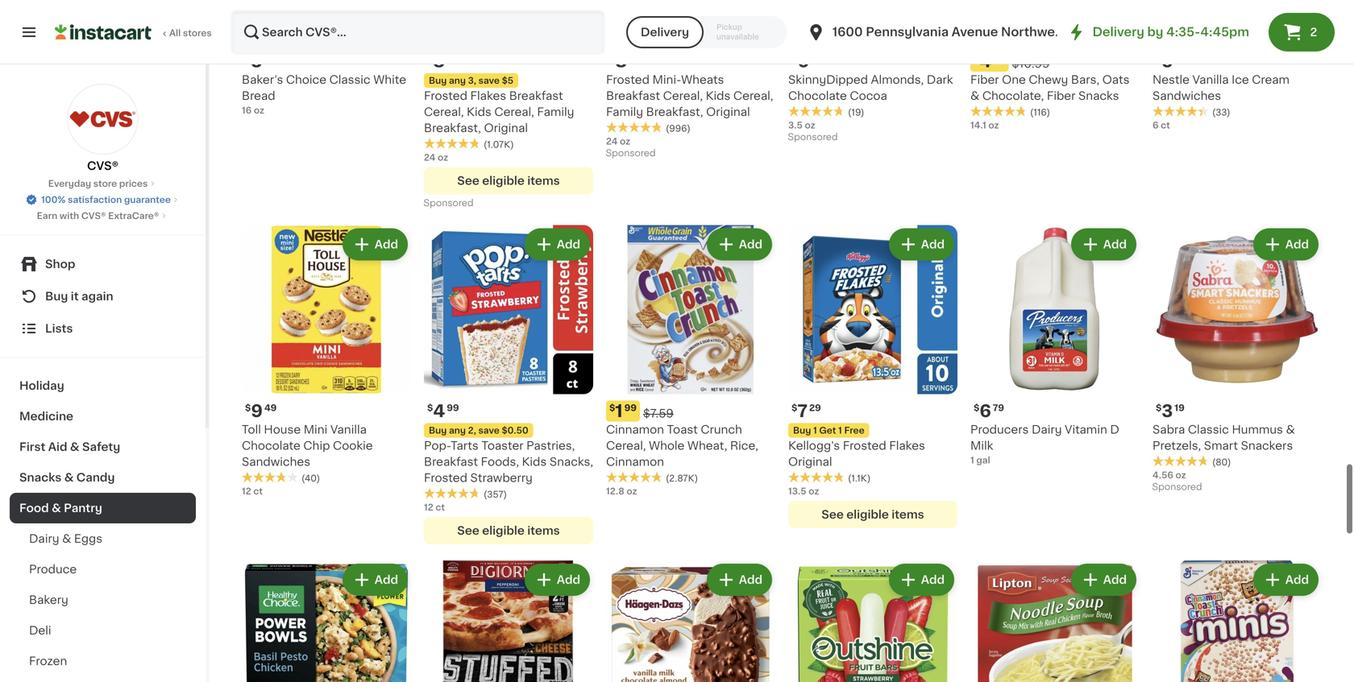 Task type: locate. For each thing, give the bounding box(es) containing it.
breakfast,
[[646, 100, 703, 111], [424, 116, 481, 127]]

8 up the buy any 3, save $5
[[433, 46, 445, 63]]

fiber
[[971, 68, 999, 79], [1047, 84, 1076, 95]]

$5
[[502, 70, 514, 78]]

everyday
[[48, 179, 91, 188]]

$ left '19'
[[1156, 397, 1162, 406]]

2 button
[[1269, 13, 1335, 52]]

0 horizontal spatial chocolate
[[242, 434, 301, 445]]

& left 'candy'
[[64, 472, 74, 484]]

1 vertical spatial any
[[449, 420, 466, 429]]

5
[[1162, 46, 1173, 63]]

12.8 oz
[[606, 481, 637, 489]]

fiber left one
[[971, 68, 999, 79]]

see down kellogg's frosted flakes original
[[822, 503, 844, 514]]

0 vertical spatial 24
[[606, 130, 618, 139]]

3
[[251, 46, 262, 63], [1162, 396, 1173, 413]]

cereal, down $ 1 99
[[606, 434, 646, 445]]

1 save from the top
[[479, 70, 500, 78]]

sabra classic hummus & pretzels, smart snackers
[[1153, 418, 1295, 445]]

chip
[[303, 434, 330, 445]]

save right 3,
[[479, 70, 500, 78]]

first aid & safety link
[[10, 432, 196, 463]]

frosted inside pop-tarts toaster pastries, breakfast foods, kids snacks, frosted strawberry
[[424, 466, 467, 477]]

medicine link
[[10, 401, 196, 432]]

0 horizontal spatial 12 ct
[[242, 481, 263, 489]]

cereal, down mini- at the top
[[663, 84, 703, 95]]

0 vertical spatial original
[[706, 100, 750, 111]]

2 horizontal spatial 6
[[1153, 114, 1159, 123]]

49 inside $ 9 49
[[264, 397, 277, 406]]

instacart logo image
[[55, 23, 152, 42]]

6 for 6 ct
[[1153, 114, 1159, 123]]

see eligible items down (1.07k)
[[457, 169, 560, 180]]

9
[[251, 396, 263, 413]]

4 down avenue
[[980, 46, 992, 63]]

1 horizontal spatial 12 ct
[[424, 497, 445, 506]]

ct for buy any 2, save $0.50
[[436, 497, 445, 506]]

$ left 29
[[792, 397, 797, 406]]

0 horizontal spatial original
[[484, 116, 528, 127]]

tarts
[[451, 434, 479, 445]]

buy left "it"
[[45, 291, 68, 302]]

2 vertical spatial 6
[[980, 396, 991, 413]]

1 vertical spatial ct
[[253, 481, 263, 489]]

0 horizontal spatial delivery
[[641, 27, 689, 38]]

chocolate,
[[982, 84, 1044, 95]]

49 right 9
[[264, 397, 277, 406]]

2 vertical spatial items
[[527, 519, 560, 530]]

0 horizontal spatial 3
[[251, 46, 262, 63]]

0 horizontal spatial classic
[[329, 68, 370, 79]]

2 vertical spatial see eligible items
[[457, 519, 560, 530]]

kellogg's frosted flakes original
[[788, 434, 925, 461]]

1 horizontal spatial 8
[[615, 46, 627, 63]]

flakes inside frosted flakes breakfast cereal, kids cereal, family breakfast, original
[[470, 84, 506, 95]]

vanilla inside toll house mini vanilla chocolate chip cookie sandwiches
[[330, 418, 367, 429]]

0 horizontal spatial flakes
[[470, 84, 506, 95]]

6 left 79 at the right bottom
[[980, 396, 991, 413]]

delivery up mini- at the top
[[641, 27, 689, 38]]

oz right 16
[[254, 99, 264, 108]]

family inside frosted mini-wheats breakfast cereal, kids cereal, family breakfast, original
[[606, 100, 643, 111]]

0 vertical spatial cinnamon
[[606, 418, 664, 429]]

99 left $7.59
[[624, 397, 637, 406]]

sandwiches down nestle
[[1153, 84, 1221, 95]]

24 oz for frosted mini-wheats breakfast cereal, kids cereal, family breakfast, original
[[606, 130, 630, 139]]

(1.07k)
[[484, 134, 514, 142]]

& right food
[[52, 503, 61, 514]]

save inside product group
[[478, 420, 500, 429]]

save for 4
[[478, 420, 500, 429]]

1 horizontal spatial 24 oz
[[606, 130, 630, 139]]

1 vertical spatial 24 oz
[[424, 147, 448, 155]]

Search field
[[232, 11, 604, 53]]

$ for buy 1 get 1 free
[[792, 397, 797, 406]]

2 family from the left
[[606, 100, 643, 111]]

wheat,
[[688, 434, 727, 445]]

49 for 3
[[264, 47, 276, 56]]

baker's
[[242, 68, 283, 79]]

oz right the 12.8
[[627, 481, 637, 489]]

7
[[797, 396, 808, 413]]

1 horizontal spatial flakes
[[889, 434, 925, 445]]

1 vertical spatial eligible
[[847, 503, 889, 514]]

satisfaction
[[68, 195, 122, 204]]

chocolate down house
[[242, 434, 301, 445]]

any left 3,
[[449, 70, 466, 78]]

1 horizontal spatial original
[[706, 100, 750, 111]]

1 vertical spatial 4
[[433, 396, 445, 413]]

0 vertical spatial snacks
[[1078, 84, 1119, 95]]

1 vertical spatial chocolate
[[242, 434, 301, 445]]

1 horizontal spatial kids
[[522, 450, 547, 461]]

breakfast, down the buy any 3, save $5
[[424, 116, 481, 127]]

$ inside $ 4 99
[[427, 397, 433, 406]]

1 horizontal spatial 12
[[424, 497, 433, 506]]

12 down pop-
[[424, 497, 433, 506]]

see eligible items button for 4
[[424, 511, 593, 538]]

1 horizontal spatial delivery
[[1093, 26, 1145, 38]]

eligible for 8
[[482, 169, 525, 180]]

eligible down (1.07k)
[[482, 169, 525, 180]]

add button
[[344, 223, 406, 253], [526, 223, 588, 253], [708, 223, 771, 253], [891, 223, 953, 253], [1073, 223, 1135, 253], [1255, 223, 1317, 253], [344, 559, 406, 588], [526, 559, 588, 588], [708, 559, 771, 588], [891, 559, 953, 588], [1073, 559, 1135, 588], [1255, 559, 1317, 588]]

see for 4
[[457, 519, 479, 530]]

ct for 9
[[253, 481, 263, 489]]

frosted flakes breakfast cereal, kids cereal, family breakfast, original
[[424, 84, 574, 127]]

24 for frosted mini-wheats breakfast cereal, kids cereal, family breakfast, original
[[606, 130, 618, 139]]

kids down pastries,
[[522, 450, 547, 461]]

1 vertical spatial cinnamon
[[606, 450, 664, 461]]

classic up smart
[[1188, 418, 1229, 429]]

2 vertical spatial eligible
[[482, 519, 525, 530]]

1 vertical spatial see eligible items
[[822, 503, 924, 514]]

2 99 from the left
[[624, 397, 637, 406]]

(116)
[[1030, 101, 1050, 110]]

produce
[[29, 564, 77, 576]]

see eligible items button
[[424, 161, 593, 188], [788, 495, 958, 522], [424, 511, 593, 538]]

49 inside the $ 3 49
[[264, 47, 276, 56]]

2 save from the top
[[478, 420, 500, 429]]

1 vertical spatial sandwiches
[[242, 450, 310, 461]]

49 inside 8 49
[[629, 47, 641, 56]]

chocolate inside 6 skinnydipped almonds, dark chocolate cocoa
[[788, 84, 847, 95]]

1 left $7.59
[[615, 396, 623, 413]]

1 vertical spatial save
[[478, 420, 500, 429]]

product group containing 9
[[242, 219, 411, 491]]

None search field
[[231, 10, 605, 55]]

0 vertical spatial save
[[479, 70, 500, 78]]

oz down frosted flakes breakfast cereal, kids cereal, family breakfast, original
[[438, 147, 448, 155]]

$ inside $ 7 29
[[792, 397, 797, 406]]

oz right 14.1
[[989, 114, 999, 123]]

toast
[[667, 418, 698, 429]]

flakes down 3,
[[470, 84, 506, 95]]

ct down pop-
[[436, 497, 445, 506]]

ct down the toll
[[253, 481, 263, 489]]

product group containing 3
[[1153, 219, 1322, 490]]

items for 4
[[527, 519, 560, 530]]

4:45pm
[[1201, 26, 1249, 38]]

buy for 4
[[429, 420, 447, 429]]

0 vertical spatial 12
[[242, 481, 251, 489]]

frosted down free
[[843, 434, 886, 445]]

see eligible items button for 8
[[424, 161, 593, 188]]

49 inside '$ 8 49'
[[446, 47, 459, 56]]

fiber down the chewy
[[1047, 84, 1076, 95]]

1 vertical spatial kids
[[467, 100, 492, 111]]

2 8 from the left
[[615, 46, 627, 63]]

$7.59
[[643, 402, 674, 413]]

oz for kellogg's frosted flakes original
[[809, 481, 819, 489]]

0 horizontal spatial dairy
[[29, 534, 59, 545]]

3 left '19'
[[1162, 396, 1173, 413]]

2 vertical spatial original
[[788, 450, 832, 461]]

avenue
[[952, 26, 998, 38]]

$ inside $ 9 49
[[245, 397, 251, 406]]

frosted mini-wheats breakfast cereal, kids cereal, family breakfast, original
[[606, 68, 773, 111]]

0 horizontal spatial 24 oz
[[424, 147, 448, 155]]

6 inside 6 skinnydipped almonds, dark chocolate cocoa
[[797, 46, 809, 63]]

6 up "skinnydipped"
[[797, 46, 809, 63]]

2 vertical spatial ct
[[436, 497, 445, 506]]

see eligible items button for 7
[[788, 495, 958, 522]]

cvs®
[[87, 160, 118, 172], [81, 212, 106, 220]]

oz for skinnydipped almonds, dark chocolate cocoa
[[805, 114, 815, 123]]

1 vertical spatial breakfast,
[[424, 116, 481, 127]]

24 oz for frosted flakes breakfast cereal, kids cereal, family breakfast, original
[[424, 147, 448, 155]]

snacks up food
[[19, 472, 62, 484]]

frosted inside kellogg's frosted flakes original
[[843, 434, 886, 445]]

original down wheats
[[706, 100, 750, 111]]

classic inside sabra classic hummus & pretzels, smart snackers
[[1188, 418, 1229, 429]]

1 vertical spatial classic
[[1188, 418, 1229, 429]]

$4.99 original price: $10.99 element
[[971, 44, 1140, 65]]

see eligible items button down the (1.1k)
[[788, 495, 958, 522]]

frosted inside frosted flakes breakfast cereal, kids cereal, family breakfast, original
[[424, 84, 467, 95]]

2 vertical spatial see
[[457, 519, 479, 530]]

almonds,
[[871, 68, 924, 79]]

buy for 7
[[793, 420, 811, 429]]

eligible for 7
[[847, 503, 889, 514]]

1600
[[832, 26, 863, 38]]

2 horizontal spatial original
[[788, 450, 832, 461]]

cinnamon up 12.8 oz
[[606, 450, 664, 461]]

0 horizontal spatial ct
[[253, 481, 263, 489]]

1 horizontal spatial fiber
[[1047, 84, 1076, 95]]

see eligible items
[[457, 169, 560, 180], [822, 503, 924, 514], [457, 519, 560, 530]]

1 horizontal spatial breakfast
[[509, 84, 563, 95]]

mini-
[[653, 68, 681, 79]]

0 vertical spatial breakfast,
[[646, 100, 703, 111]]

breakfast down 8 49
[[606, 84, 660, 95]]

0 horizontal spatial snacks
[[19, 472, 62, 484]]

100% satisfaction guarantee button
[[25, 190, 180, 206]]

strawberry
[[470, 466, 533, 477]]

delivery left by on the top
[[1093, 26, 1145, 38]]

0 vertical spatial dairy
[[1032, 418, 1062, 429]]

everyday store prices link
[[48, 177, 157, 190]]

$ for producers dairy vitamin d milk
[[974, 397, 980, 406]]

$ 7 29
[[792, 396, 821, 413]]

skinnydipped
[[788, 68, 868, 79]]

0 vertical spatial classic
[[329, 68, 370, 79]]

(80)
[[1212, 452, 1231, 460]]

2 horizontal spatial ct
[[1161, 114, 1170, 123]]

49 up baker's
[[264, 47, 276, 56]]

any for 4
[[449, 420, 466, 429]]

0 horizontal spatial 6
[[797, 46, 809, 63]]

& up 'snackers'
[[1286, 418, 1295, 429]]

oz right 3.5
[[805, 114, 815, 123]]

any left '2,' at bottom
[[449, 420, 466, 429]]

$ up the buy any 3, save $5
[[427, 47, 433, 56]]

12 ct down the toll
[[242, 481, 263, 489]]

dairy up produce
[[29, 534, 59, 545]]

8 49
[[615, 46, 641, 63]]

vanilla left ice
[[1193, 68, 1229, 79]]

12 ct down pop-
[[424, 497, 445, 506]]

frozen link
[[10, 646, 196, 677]]

3 up baker's
[[251, 46, 262, 63]]

1 vertical spatial 12 ct
[[424, 497, 445, 506]]

1 horizontal spatial 24
[[606, 130, 618, 139]]

candy
[[76, 472, 115, 484]]

dairy & eggs link
[[10, 524, 196, 555]]

1 8 from the left
[[433, 46, 445, 63]]

d
[[1110, 418, 1119, 429]]

1 99 from the left
[[447, 397, 459, 406]]

8
[[433, 46, 445, 63], [615, 46, 627, 63]]

producers
[[971, 418, 1029, 429]]

chocolate down "skinnydipped"
[[788, 84, 847, 95]]

1 vertical spatial 3
[[1162, 396, 1173, 413]]

1 cinnamon from the top
[[606, 418, 664, 429]]

0 horizontal spatial family
[[537, 100, 574, 111]]

cvs® logo image
[[67, 84, 138, 155]]

oz right 13.5
[[809, 481, 819, 489]]

6 down nestle
[[1153, 114, 1159, 123]]

$ left $7.59
[[609, 397, 615, 406]]

0 vertical spatial fiber
[[971, 68, 999, 79]]

bars,
[[1071, 68, 1100, 79]]

8 up frosted mini-wheats breakfast cereal, kids cereal, family breakfast, original at the top of page
[[615, 46, 627, 63]]

99 up the buy any 2, save $0.50
[[447, 397, 459, 406]]

eligible for 4
[[482, 519, 525, 530]]

1 left gal
[[971, 450, 974, 458]]

1 horizontal spatial vanilla
[[1193, 68, 1229, 79]]

0 vertical spatial eligible
[[482, 169, 525, 180]]

earn with cvs® extracare® link
[[37, 210, 169, 222]]

1 horizontal spatial 6
[[980, 396, 991, 413]]

breakfast down $5
[[509, 84, 563, 95]]

see for 7
[[822, 503, 844, 514]]

see eligible items button down "(357)"
[[424, 511, 593, 538]]

flakes inside kellogg's frosted flakes original
[[889, 434, 925, 445]]

$ left 79 at the right bottom
[[974, 397, 980, 406]]

1 vertical spatial flakes
[[889, 434, 925, 445]]

snacks down bars,
[[1078, 84, 1119, 95]]

$ up baker's
[[245, 47, 251, 56]]

first
[[19, 442, 45, 453]]

all stores link
[[55, 10, 213, 55]]

$ inside $ 6 79
[[974, 397, 980, 406]]

chocolate inside toll house mini vanilla chocolate chip cookie sandwiches
[[242, 434, 301, 445]]

sabra
[[1153, 418, 1185, 429]]

ct down nestle
[[1161, 114, 1170, 123]]

99
[[447, 397, 459, 406], [624, 397, 637, 406]]

breakfast, up the (996)
[[646, 100, 703, 111]]

produce link
[[10, 555, 196, 585]]

0 horizontal spatial 12
[[242, 481, 251, 489]]

breakfast inside pop-tarts toaster pastries, breakfast foods, kids snacks, frosted strawberry
[[424, 450, 478, 461]]

1 horizontal spatial snacks
[[1078, 84, 1119, 95]]

sponsored badge image
[[788, 126, 837, 136], [606, 142, 655, 152], [424, 192, 473, 202], [1153, 477, 1201, 486]]

delivery inside delivery by 4:35-4:45pm 'link'
[[1093, 26, 1145, 38]]

oz right 4.56
[[1176, 464, 1186, 473]]

$ inside '$ 8 49'
[[427, 47, 433, 56]]

0 vertical spatial cvs®
[[87, 160, 118, 172]]

sandwiches
[[1153, 84, 1221, 95], [242, 450, 310, 461]]

0 vertical spatial any
[[449, 70, 466, 78]]

product group containing 1
[[606, 219, 775, 491]]

delivery for delivery
[[641, 27, 689, 38]]

any
[[449, 70, 466, 78], [449, 420, 466, 429]]

0 horizontal spatial 99
[[447, 397, 459, 406]]

12 down the toll
[[242, 481, 251, 489]]

0 horizontal spatial 24
[[424, 147, 436, 155]]

cinnamon down $ 1 99
[[606, 418, 664, 429]]

buy 1 get 1 free
[[793, 420, 865, 429]]

oz for fiber one chewy bars, oats & chocolate, fiber snacks
[[989, 114, 999, 123]]

delivery by 4:35-4:45pm link
[[1067, 23, 1249, 42]]

frosted
[[606, 68, 650, 79], [424, 84, 467, 95], [843, 434, 886, 445], [424, 466, 467, 477]]

0 horizontal spatial breakfast,
[[424, 116, 481, 127]]

$ up pop-
[[427, 397, 433, 406]]

12 for buy any 2, save $0.50
[[424, 497, 433, 506]]

$ inside '$ 3 19'
[[1156, 397, 1162, 406]]

2,
[[468, 420, 476, 429]]

1 horizontal spatial family
[[606, 100, 643, 111]]

cvs® up everyday store prices link
[[87, 160, 118, 172]]

49 up the buy any 3, save $5
[[446, 47, 459, 56]]

99 inside $ 4 99
[[447, 397, 459, 406]]

0 horizontal spatial 8
[[433, 46, 445, 63]]

delivery inside 'delivery' button
[[641, 27, 689, 38]]

1 any from the top
[[449, 70, 466, 78]]

cvs® inside 'link'
[[87, 160, 118, 172]]

99 inside $ 1 99
[[624, 397, 637, 406]]

kids down wheats
[[706, 84, 731, 95]]

0 horizontal spatial sandwiches
[[242, 450, 310, 461]]

flakes left milk at the bottom right of the page
[[889, 434, 925, 445]]

0 vertical spatial see
[[457, 169, 479, 180]]

0 vertical spatial 24 oz
[[606, 130, 630, 139]]

see down strawberry
[[457, 519, 479, 530]]

sandwiches down house
[[242, 450, 310, 461]]

1 horizontal spatial sandwiches
[[1153, 84, 1221, 95]]

original down kellogg's
[[788, 450, 832, 461]]

0 horizontal spatial vanilla
[[330, 418, 367, 429]]

0 horizontal spatial kids
[[467, 100, 492, 111]]

frosted inside frosted mini-wheats breakfast cereal, kids cereal, family breakfast, original
[[606, 68, 650, 79]]

dairy left vitamin
[[1032, 418, 1062, 429]]

oz down frosted mini-wheats breakfast cereal, kids cereal, family breakfast, original at the top of page
[[620, 130, 630, 139]]

1 vertical spatial snacks
[[19, 472, 62, 484]]

1 vertical spatial 24
[[424, 147, 436, 155]]

1 vertical spatial 6
[[1153, 114, 1159, 123]]

vanilla up cookie
[[330, 418, 367, 429]]

2 any from the top
[[449, 420, 466, 429]]

sponsored badge image for sabra classic hummus & pretzels, smart snackers
[[1153, 477, 1201, 486]]

1 vertical spatial vanilla
[[330, 418, 367, 429]]

buy up pop-
[[429, 420, 447, 429]]

49 for 9
[[264, 397, 277, 406]]

store
[[93, 179, 117, 188]]

save right '2,' at bottom
[[478, 420, 500, 429]]

earn with cvs® extracare®
[[37, 212, 159, 220]]

1 vertical spatial fiber
[[1047, 84, 1076, 95]]

delivery
[[1093, 26, 1145, 38], [641, 27, 689, 38]]

save for 8
[[479, 70, 500, 78]]

$ inside the $ 3 49
[[245, 47, 251, 56]]

see eligible items down "(357)"
[[457, 519, 560, 530]]

(1.1k)
[[848, 468, 871, 477]]

snacks,
[[550, 450, 593, 461]]

frosted down the buy any 3, save $5
[[424, 84, 467, 95]]

breakfast
[[509, 84, 563, 95], [606, 84, 660, 95], [424, 450, 478, 461]]

2 cinnamon from the top
[[606, 450, 664, 461]]

snacks & candy link
[[10, 463, 196, 493]]

3.5 oz
[[788, 114, 815, 123]]

1 vertical spatial dairy
[[29, 534, 59, 545]]

0 vertical spatial 4
[[980, 46, 992, 63]]

sandwiches inside 5 nestle vanilla ice cream sandwiches
[[1153, 84, 1221, 95]]

1 vertical spatial items
[[892, 503, 924, 514]]

4 up pop-
[[433, 396, 445, 413]]

1 horizontal spatial breakfast,
[[646, 100, 703, 111]]

cereal, down service type group
[[733, 84, 773, 95]]

79
[[993, 397, 1004, 406]]

see eligible items button down (1.07k)
[[424, 161, 593, 188]]

pop-
[[424, 434, 451, 445]]

(40)
[[301, 468, 320, 477]]

classic left white
[[329, 68, 370, 79]]

1 horizontal spatial dairy
[[1032, 418, 1062, 429]]

whole
[[649, 434, 685, 445]]

$ up the toll
[[245, 397, 251, 406]]

1 family from the left
[[537, 100, 574, 111]]

2 horizontal spatial breakfast
[[606, 84, 660, 95]]

1 horizontal spatial classic
[[1188, 418, 1229, 429]]

1 horizontal spatial 3
[[1162, 396, 1173, 413]]

49
[[264, 47, 276, 56], [446, 47, 459, 56], [629, 47, 641, 56], [264, 397, 277, 406]]

kids down 3,
[[467, 100, 492, 111]]

oz for frosted mini-wheats breakfast cereal, kids cereal, family breakfast, original
[[620, 130, 630, 139]]

original inside frosted mini-wheats breakfast cereal, kids cereal, family breakfast, original
[[706, 100, 750, 111]]

12.8
[[606, 481, 624, 489]]

1 right get
[[838, 420, 842, 429]]

$ for buy any 2, save $0.50
[[427, 397, 433, 406]]

0 vertical spatial flakes
[[470, 84, 506, 95]]

16
[[242, 99, 252, 108]]

12 ct for buy any 2, save $0.50
[[424, 497, 445, 506]]

0 vertical spatial chocolate
[[788, 84, 847, 95]]

get
[[819, 420, 836, 429]]

deli
[[29, 626, 51, 637]]

0 vertical spatial kids
[[706, 84, 731, 95]]

buy down 7 at the right of the page
[[793, 420, 811, 429]]

buy down '$ 8 49'
[[429, 70, 447, 78]]

cvs® down satisfaction
[[81, 212, 106, 220]]

see for 8
[[457, 169, 479, 180]]

product group
[[424, 0, 593, 206], [606, 0, 775, 156], [788, 0, 958, 140], [242, 219, 411, 491], [424, 219, 593, 538], [606, 219, 775, 491], [788, 219, 958, 522], [971, 219, 1140, 460], [1153, 219, 1322, 490], [242, 554, 411, 683], [424, 554, 593, 683], [606, 554, 775, 683], [788, 554, 958, 683], [971, 554, 1140, 683], [1153, 554, 1322, 683]]

frosted down pop-
[[424, 466, 467, 477]]

pop-tarts toaster pastries, breakfast foods, kids snacks, frosted strawberry
[[424, 434, 593, 477]]

0 vertical spatial 12 ct
[[242, 481, 263, 489]]

breakfast inside frosted mini-wheats breakfast cereal, kids cereal, family breakfast, original
[[606, 84, 660, 95]]



Task type: vqa. For each thing, say whether or not it's contained in the screenshot.
98105
no



Task type: describe. For each thing, give the bounding box(es) containing it.
100%
[[41, 195, 66, 204]]

kids inside frosted mini-wheats breakfast cereal, kids cereal, family breakfast, original
[[706, 84, 731, 95]]

0 vertical spatial ct
[[1161, 114, 1170, 123]]

4:35-
[[1166, 26, 1201, 38]]

& inside fiber one chewy bars, oats & chocolate, fiber snacks
[[971, 84, 980, 95]]

oz inside baker's choice classic white bread 16 oz
[[254, 99, 264, 108]]

fiber one chewy bars, oats & chocolate, fiber snacks
[[971, 68, 1130, 95]]

5 nestle vanilla ice cream sandwiches
[[1153, 46, 1290, 95]]

pretzels,
[[1153, 434, 1201, 445]]

& inside sabra classic hummus & pretzels, smart snackers
[[1286, 418, 1295, 429]]

cereal, down $5
[[494, 100, 534, 111]]

$0.50
[[502, 420, 529, 429]]

3 for baker's choice classic white bread
[[251, 46, 262, 63]]

oz for cinnamon toast crunch cereal, whole wheat, rice, cinnamon
[[627, 481, 637, 489]]

crunch
[[701, 418, 742, 429]]

$1.99 original price: $7.59 element
[[606, 394, 775, 415]]

see eligible items for 7
[[822, 503, 924, 514]]

vitamin
[[1065, 418, 1107, 429]]

by
[[1147, 26, 1163, 38]]

snacks inside fiber one chewy bars, oats & chocolate, fiber snacks
[[1078, 84, 1119, 95]]

(33)
[[1212, 101, 1230, 110]]

(996)
[[666, 117, 691, 126]]

chocolate for toll
[[242, 434, 301, 445]]

medicine
[[19, 411, 73, 422]]

99 for 4
[[447, 397, 459, 406]]

pastries,
[[526, 434, 575, 445]]

family inside frosted flakes breakfast cereal, kids cereal, family breakfast, original
[[537, 100, 574, 111]]

3,
[[468, 70, 476, 78]]

producers dairy vitamin d milk 1 gal
[[971, 418, 1119, 458]]

rice,
[[730, 434, 758, 445]]

free
[[844, 420, 865, 429]]

13.5 oz
[[788, 481, 819, 489]]

3 for sabra classic hummus & pretzels, smart snackers
[[1162, 396, 1173, 413]]

pantry
[[64, 503, 102, 514]]

delivery button
[[626, 16, 704, 48]]

items for 8
[[527, 169, 560, 180]]

1 inside producers dairy vitamin d milk 1 gal
[[971, 450, 974, 458]]

shop
[[45, 259, 75, 270]]

food & pantry
[[19, 503, 102, 514]]

food & pantry link
[[10, 493, 196, 524]]

0 horizontal spatial 4
[[433, 396, 445, 413]]

13.5
[[788, 481, 807, 489]]

first aid & safety
[[19, 442, 120, 453]]

see eligible items for 8
[[457, 169, 560, 180]]

mini
[[304, 418, 327, 429]]

deli link
[[10, 616, 196, 646]]

foods,
[[481, 450, 519, 461]]

toaster
[[481, 434, 524, 445]]

buy it again
[[45, 291, 113, 302]]

100% satisfaction guarantee
[[41, 195, 171, 204]]

sponsored badge image for skinnydipped almonds, dark chocolate cocoa
[[788, 126, 837, 136]]

$ for toll house mini vanilla chocolate chip cookie sandwiches
[[245, 397, 251, 406]]

1600 pennsylvania avenue northwest
[[832, 26, 1067, 38]]

$ for baker's choice classic white bread
[[245, 47, 251, 56]]

oz for sabra classic hummus & pretzels, smart snackers
[[1176, 464, 1186, 473]]

smart
[[1204, 434, 1238, 445]]

see eligible items for 4
[[457, 519, 560, 530]]

49 for 8
[[446, 47, 459, 56]]

original inside frosted flakes breakfast cereal, kids cereal, family breakfast, original
[[484, 116, 528, 127]]

sponsored badge image for frosted mini-wheats breakfast cereal, kids cereal, family breakfast, original
[[606, 142, 655, 152]]

$ 3 19
[[1156, 396, 1185, 413]]

$ 6 79
[[974, 396, 1004, 413]]

$ inside $ 1 99
[[609, 397, 615, 406]]

$ 3 49
[[245, 46, 276, 63]]

dairy inside producers dairy vitamin d milk 1 gal
[[1032, 418, 1062, 429]]

$ 1 99
[[609, 396, 637, 413]]

milk
[[971, 434, 993, 445]]

extracare®
[[108, 212, 159, 220]]

14.1 oz
[[971, 114, 999, 123]]

kellogg's
[[788, 434, 840, 445]]

99 for 1
[[624, 397, 637, 406]]

1 horizontal spatial 4
[[980, 46, 992, 63]]

original inside kellogg's frosted flakes original
[[788, 450, 832, 461]]

pennsylvania
[[866, 26, 949, 38]]

0 horizontal spatial fiber
[[971, 68, 999, 79]]

& right aid
[[70, 442, 79, 453]]

holiday
[[19, 380, 64, 392]]

one
[[1002, 68, 1026, 79]]

frozen
[[29, 656, 67, 667]]

delivery for delivery by 4:35-4:45pm
[[1093, 26, 1145, 38]]

wheats
[[681, 68, 724, 79]]

earn
[[37, 212, 57, 220]]

cereal, inside cinnamon toast crunch cereal, whole wheat, rice, cinnamon
[[606, 434, 646, 445]]

service type group
[[626, 16, 787, 48]]

snacks & candy
[[19, 472, 115, 484]]

6 for 6 skinnydipped almonds, dark chocolate cocoa
[[797, 46, 809, 63]]

kids inside frosted flakes breakfast cereal, kids cereal, family breakfast, original
[[467, 100, 492, 111]]

24 for frosted flakes breakfast cereal, kids cereal, family breakfast, original
[[424, 147, 436, 155]]

breakfast inside frosted flakes breakfast cereal, kids cereal, family breakfast, original
[[509, 84, 563, 95]]

kids inside pop-tarts toaster pastries, breakfast foods, kids snacks, frosted strawberry
[[522, 450, 547, 461]]

choice
[[286, 68, 326, 79]]

4.56 oz
[[1153, 464, 1186, 473]]

cvs® link
[[67, 84, 138, 174]]

dairy & eggs
[[29, 534, 102, 545]]

sandwiches inside toll house mini vanilla chocolate chip cookie sandwiches
[[242, 450, 310, 461]]

aid
[[48, 442, 67, 453]]

items for 7
[[892, 503, 924, 514]]

buy for 8
[[429, 70, 447, 78]]

bakery
[[29, 595, 68, 606]]

1 left get
[[813, 420, 817, 429]]

chewy
[[1029, 68, 1068, 79]]

cookie
[[333, 434, 373, 445]]

northwest
[[1001, 26, 1067, 38]]

$ for buy any 3, save $5
[[427, 47, 433, 56]]

lists
[[45, 323, 73, 335]]

hummus
[[1232, 418, 1283, 429]]

chocolate for 6
[[788, 84, 847, 95]]

6 skinnydipped almonds, dark chocolate cocoa
[[788, 46, 953, 95]]

cinnamon toast crunch cereal, whole wheat, rice, cinnamon
[[606, 418, 758, 461]]

cereal, down the buy any 3, save $5
[[424, 100, 464, 111]]

with
[[60, 212, 79, 220]]

$ for sabra classic hummus & pretzels, smart snackers
[[1156, 397, 1162, 406]]

everyday store prices
[[48, 179, 148, 188]]

breakfast, inside frosted flakes breakfast cereal, kids cereal, family breakfast, original
[[424, 116, 481, 127]]

product group containing 4
[[424, 219, 593, 538]]

2
[[1310, 27, 1317, 38]]

12 for 9
[[242, 481, 251, 489]]

4.56
[[1153, 464, 1174, 473]]

vanilla inside 5 nestle vanilla ice cream sandwiches
[[1193, 68, 1229, 79]]

white
[[373, 68, 406, 79]]

baker's choice classic white bread 16 oz
[[242, 68, 406, 108]]

lists link
[[10, 313, 196, 345]]

again
[[81, 291, 113, 302]]

$ 9 49
[[245, 396, 277, 413]]

classic inside baker's choice classic white bread 16 oz
[[329, 68, 370, 79]]

any for 8
[[449, 70, 466, 78]]

holiday link
[[10, 371, 196, 401]]

buy it again link
[[10, 281, 196, 313]]

12 ct for 9
[[242, 481, 263, 489]]

breakfast, inside frosted mini-wheats breakfast cereal, kids cereal, family breakfast, original
[[646, 100, 703, 111]]

& left "eggs"
[[62, 534, 71, 545]]

oz for frosted flakes breakfast cereal, kids cereal, family breakfast, original
[[438, 147, 448, 155]]

buy any 2, save $0.50
[[429, 420, 529, 429]]

all stores
[[169, 29, 212, 37]]

safety
[[82, 442, 120, 453]]

1 vertical spatial cvs®
[[81, 212, 106, 220]]

ice
[[1232, 68, 1249, 79]]

delivery by 4:35-4:45pm
[[1093, 26, 1249, 38]]

product group containing 7
[[788, 219, 958, 522]]



